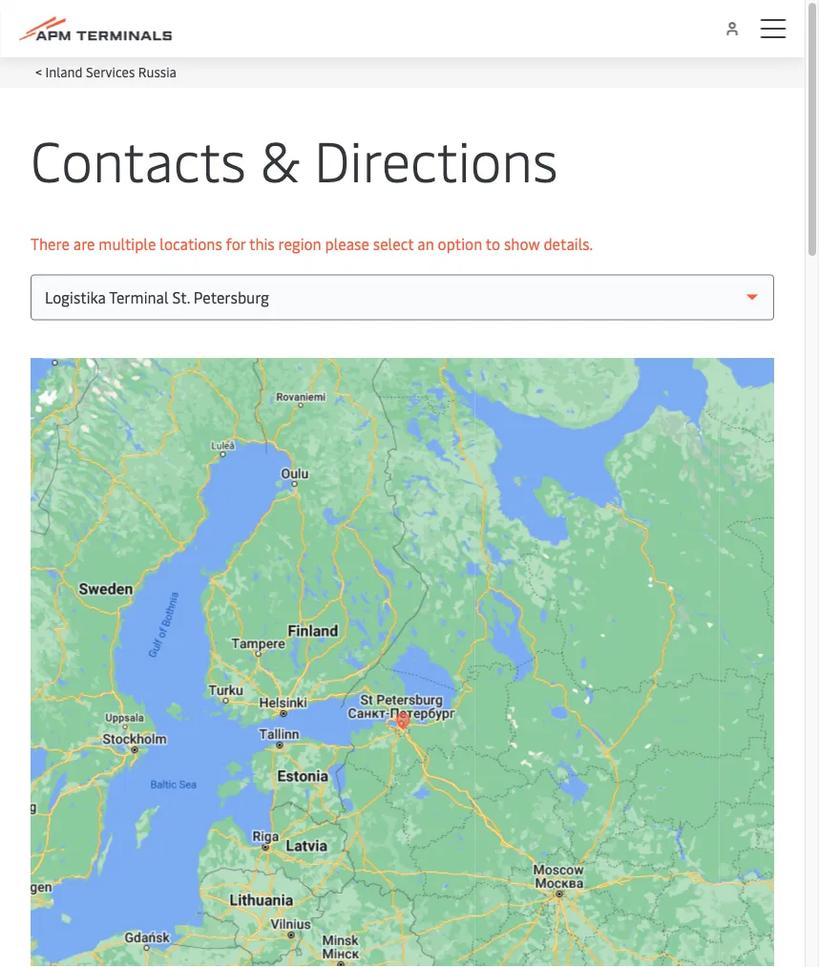 Task type: vqa. For each thing, say whether or not it's contained in the screenshot.
Inland
yes



Task type: describe. For each thing, give the bounding box(es) containing it.
< inland services russia
[[35, 62, 177, 80]]

there
[[31, 233, 70, 253]]

locations
[[160, 233, 222, 253]]

map region
[[0, 160, 820, 968]]

are
[[73, 233, 95, 253]]

inland services russia link
[[45, 62, 177, 80]]

there are multiple locations for this region please select an option to show details.
[[31, 233, 593, 253]]

multiple
[[99, 233, 156, 253]]

please
[[325, 233, 370, 253]]

this
[[249, 233, 275, 253]]

to
[[486, 233, 501, 253]]

&
[[260, 121, 300, 196]]



Task type: locate. For each thing, give the bounding box(es) containing it.
an
[[418, 233, 434, 253]]

services
[[86, 62, 135, 80]]

details.
[[544, 233, 593, 253]]

contacts & directions
[[31, 121, 559, 196]]

show
[[504, 233, 540, 253]]

for
[[226, 233, 246, 253]]

contacts
[[31, 121, 246, 196]]

option
[[438, 233, 483, 253]]

russia
[[138, 62, 177, 80]]

select
[[373, 233, 414, 253]]

directions
[[314, 121, 559, 196]]

<
[[35, 62, 42, 80]]

inland
[[45, 62, 83, 80]]

region
[[279, 233, 322, 253]]



